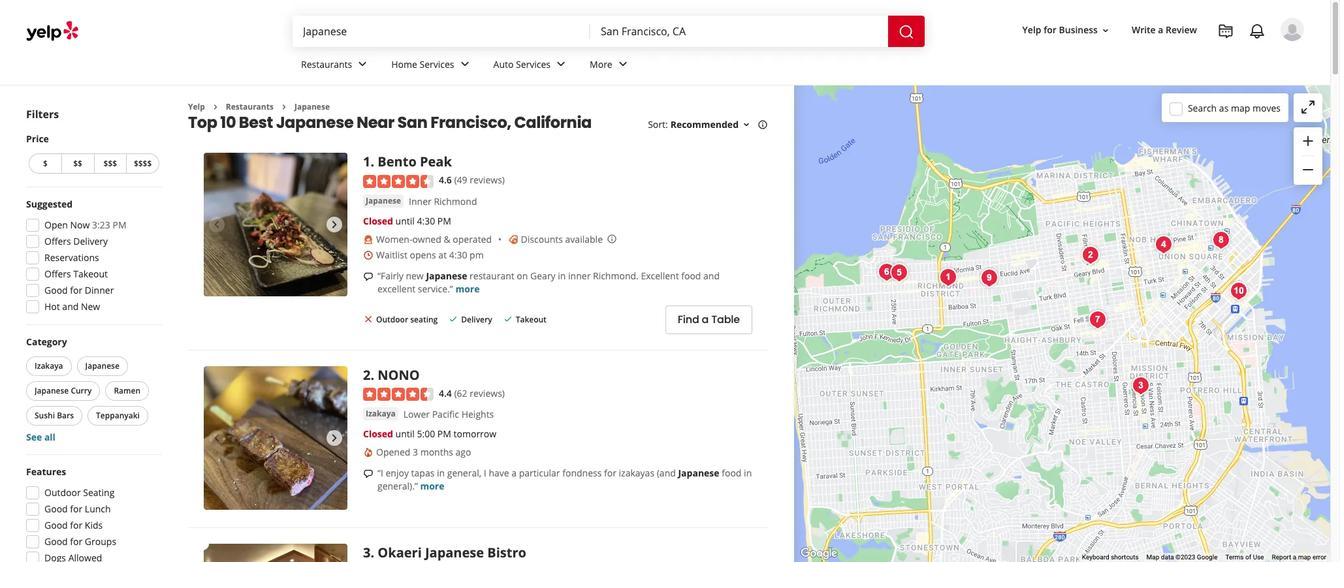 Task type: locate. For each thing, give the bounding box(es) containing it.
1 vertical spatial offers
[[44, 268, 71, 280]]

pm up &
[[437, 215, 451, 227]]

a right "find"
[[702, 312, 709, 327]]

category
[[26, 336, 67, 348]]

japanese button down 4.6 star rating image
[[363, 194, 404, 208]]

3 . okaeri japanese bistro
[[363, 544, 526, 561]]

izakaya inside group
[[35, 360, 63, 372]]

0 vertical spatial reviews)
[[470, 174, 505, 186]]

japanese inside button
[[35, 385, 69, 396]]

takeout up the dinner
[[73, 268, 108, 280]]

2 reviews) from the top
[[470, 387, 505, 400]]

closed down izakaya link
[[363, 428, 393, 440]]

data
[[1161, 554, 1174, 561]]

0 vertical spatial nono image
[[1077, 242, 1103, 268]]

until up women-
[[395, 215, 415, 227]]

24 chevron down v2 image
[[355, 56, 370, 72], [457, 56, 473, 72], [553, 56, 569, 72], [615, 56, 631, 72]]

2 . from the top
[[371, 366, 374, 384]]

in inside the food in general)."
[[744, 467, 752, 479]]

2 offers from the top
[[44, 268, 71, 280]]

good down good for lunch
[[44, 519, 68, 532]]

0 vertical spatial map
[[1231, 102, 1250, 114]]

sushi bars button
[[26, 406, 82, 426]]

suggested
[[26, 198, 73, 210]]

1 horizontal spatial japanese button
[[363, 194, 404, 208]]

map left error
[[1298, 554, 1311, 561]]

map
[[1231, 102, 1250, 114], [1298, 554, 1311, 561]]

open now 3:23 pm
[[44, 219, 126, 231]]

japanese curry button
[[26, 381, 100, 401]]

0 vertical spatial restaurants link
[[291, 47, 381, 85]]

3 down 5:00
[[413, 446, 418, 459]]

home services link
[[381, 47, 483, 85]]

service."
[[418, 283, 453, 295]]

1 previous image from the top
[[209, 217, 225, 233]]

offers takeout
[[44, 268, 108, 280]]

2 . nono
[[363, 366, 420, 384]]

"i
[[377, 467, 383, 479]]

2 good from the top
[[44, 503, 68, 515]]

1 vertical spatial izakaya
[[366, 408, 396, 419]]

slideshow element for 1
[[204, 153, 347, 297]]

yelp for "yelp" link
[[188, 101, 205, 112]]

1 vertical spatial more link
[[420, 480, 444, 493]]

©2023
[[1176, 554, 1195, 561]]

more link for bento peak
[[455, 283, 480, 295]]

24 chevron down v2 image left home on the left of the page
[[355, 56, 370, 72]]

services right home on the left of the page
[[420, 58, 454, 70]]

0 horizontal spatial takeout
[[73, 268, 108, 280]]

1 vertical spatial previous image
[[209, 430, 225, 446]]

search image
[[899, 24, 914, 40]]

1 horizontal spatial restaurants link
[[291, 47, 381, 85]]

google
[[1197, 554, 1218, 561]]

general)."
[[377, 480, 418, 493]]

closed for nono
[[363, 428, 393, 440]]

reviews) for 1 . bento peak
[[470, 174, 505, 186]]

16 speech v2 image down 16 clock v2 icon
[[363, 271, 374, 282]]

food inside the food in general)."
[[722, 467, 742, 479]]

all
[[44, 431, 55, 443]]

16 checkmark v2 image
[[503, 314, 513, 325]]

japanese left bistro at the bottom left of page
[[425, 544, 484, 561]]

1 horizontal spatial more
[[455, 283, 480, 295]]

reviews) for 2 . nono
[[470, 387, 505, 400]]

2 services from the left
[[516, 58, 551, 70]]

offers for offers delivery
[[44, 235, 71, 248]]

reviews)
[[470, 174, 505, 186], [470, 387, 505, 400]]

group containing category
[[24, 336, 162, 444]]

2 24 chevron down v2 image from the left
[[457, 56, 473, 72]]

0 vertical spatial delivery
[[73, 235, 108, 248]]

more down restaurant
[[455, 283, 480, 295]]

a right the have
[[511, 467, 517, 479]]

more
[[590, 58, 612, 70]]

0 vertical spatial 3
[[413, 446, 418, 459]]

1 none field from the left
[[303, 24, 580, 39]]

0 vertical spatial japanese link
[[294, 101, 330, 112]]

Near text field
[[601, 24, 878, 39]]

nara restaurant & sake bar image
[[1084, 307, 1111, 333]]

0 horizontal spatial services
[[420, 58, 454, 70]]

services for auto services
[[516, 58, 551, 70]]

pm for 2 . nono
[[437, 428, 451, 440]]

4.6
[[439, 174, 452, 186]]

1 vertical spatial izakaya button
[[363, 408, 398, 421]]

write a review
[[1132, 24, 1197, 36]]

0 vertical spatial outdoor
[[376, 314, 408, 325]]

1 services from the left
[[420, 58, 454, 70]]

1 vertical spatial slideshow element
[[204, 366, 347, 510]]

1 horizontal spatial more link
[[455, 283, 480, 295]]

restaurants link
[[291, 47, 381, 85], [226, 101, 274, 112]]

2
[[363, 366, 371, 384]]

1 reviews) from the top
[[470, 174, 505, 186]]

1 good from the top
[[44, 284, 68, 296]]

1 horizontal spatial food
[[722, 467, 742, 479]]

1 vertical spatial food
[[722, 467, 742, 479]]

good for good for kids
[[44, 519, 68, 532]]

pm right 5:00
[[437, 428, 451, 440]]

0 vertical spatial previous image
[[209, 217, 225, 233]]

and inside the restaurant on geary in inner richmond. excellent food and excellent service."
[[703, 270, 720, 282]]

16 chevron right v2 image
[[279, 102, 289, 112]]

2 horizontal spatial in
[[744, 467, 752, 479]]

24 chevron down v2 image inside auto services link
[[553, 56, 569, 72]]

a
[[1158, 24, 1163, 36], [702, 312, 709, 327], [511, 467, 517, 479], [1293, 554, 1296, 561]]

previous image for 2
[[209, 430, 225, 446]]

24 chevron down v2 image for restaurants
[[355, 56, 370, 72]]

None search field
[[293, 16, 927, 47]]

0 horizontal spatial food
[[681, 270, 701, 282]]

yelp inside button
[[1022, 24, 1041, 36]]

1 horizontal spatial izakaya
[[366, 408, 396, 419]]

1 slideshow element from the top
[[204, 153, 347, 297]]

now
[[70, 219, 90, 231]]

japanese link down 4.6 star rating image
[[363, 194, 404, 208]]

0 vertical spatial more
[[455, 283, 480, 295]]

24 chevron down v2 image left auto
[[457, 56, 473, 72]]

1 horizontal spatial services
[[516, 58, 551, 70]]

1 vertical spatial reviews)
[[470, 387, 505, 400]]

1 vertical spatial yelp
[[188, 101, 205, 112]]

a for report
[[1293, 554, 1296, 561]]

. left nono
[[371, 366, 374, 384]]

1 vertical spatial and
[[62, 300, 79, 313]]

delivery inside group
[[73, 235, 108, 248]]

for down offers takeout
[[70, 284, 82, 296]]

0 vertical spatial offers
[[44, 235, 71, 248]]

0 vertical spatial 16 speech v2 image
[[363, 271, 374, 282]]

lunch
[[85, 503, 111, 515]]

services right auto
[[516, 58, 551, 70]]

outdoor up good for lunch
[[44, 487, 81, 499]]

24 chevron down v2 image inside more link
[[615, 56, 631, 72]]

4.4 star rating image
[[363, 388, 434, 401]]

slideshow element for 2
[[204, 366, 347, 510]]

search
[[1188, 102, 1217, 114]]

2 until from the top
[[395, 428, 415, 440]]

services
[[420, 58, 454, 70], [516, 58, 551, 70]]

zoom in image
[[1300, 133, 1316, 149]]

good up good for kids
[[44, 503, 68, 515]]

japanese button
[[363, 194, 404, 208], [77, 357, 128, 376]]

. left the bento at left top
[[371, 153, 374, 171]]

1 horizontal spatial japanese link
[[363, 194, 404, 208]]

2 closed from the top
[[363, 428, 393, 440]]

more
[[455, 283, 480, 295], [420, 480, 444, 493]]

1 vertical spatial 16 speech v2 image
[[363, 469, 374, 479]]

japanese up sushi bars
[[35, 385, 69, 396]]

next image
[[327, 217, 342, 233]]

takeout right 16 checkmark v2 image
[[516, 314, 546, 325]]

japanese down 4.6 star rating image
[[366, 195, 401, 206]]

.
[[371, 153, 374, 171], [371, 366, 374, 384], [371, 544, 374, 561]]

sushi bars
[[35, 410, 74, 421]]

review
[[1166, 24, 1197, 36]]

1 horizontal spatial delivery
[[461, 314, 492, 325]]

good up 'hot'
[[44, 284, 68, 296]]

0 horizontal spatial restaurants link
[[226, 101, 274, 112]]

until for nono
[[395, 428, 415, 440]]

nono image
[[1077, 242, 1103, 268], [204, 366, 347, 510]]

1 until from the top
[[395, 215, 415, 227]]

1 vertical spatial restaurants link
[[226, 101, 274, 112]]

izakaya
[[35, 360, 63, 372], [366, 408, 396, 419]]

3 left the okaeri on the bottom of the page
[[363, 544, 371, 561]]

1 horizontal spatial none field
[[601, 24, 878, 39]]

16 chevron right v2 image
[[210, 102, 221, 112]]

izakaya button down category on the bottom of the page
[[26, 357, 72, 376]]

for down good for kids
[[70, 535, 82, 548]]

more link down restaurant
[[455, 283, 480, 295]]

for left business
[[1044, 24, 1057, 36]]

1 vertical spatial map
[[1298, 554, 1311, 561]]

10
[[220, 112, 236, 133]]

0 horizontal spatial restaurants
[[226, 101, 274, 112]]

4:30
[[417, 215, 435, 227], [449, 249, 467, 261]]

0 horizontal spatial yelp
[[188, 101, 205, 112]]

in inside the restaurant on geary in inner richmond. excellent food and excellent service."
[[558, 270, 566, 282]]

3 24 chevron down v2 image from the left
[[553, 56, 569, 72]]

info icon image
[[607, 234, 617, 244], [607, 234, 617, 244]]

16 close v2 image
[[363, 314, 374, 325]]

1 horizontal spatial nono image
[[1077, 242, 1103, 268]]

outdoor right "16 close v2" icon
[[376, 314, 408, 325]]

notifications image
[[1249, 24, 1265, 39]]

a for write
[[1158, 24, 1163, 36]]

3 . from the top
[[371, 544, 374, 561]]

izakaya button down 4.4 star rating image at the left bottom of the page
[[363, 408, 398, 421]]

discounts
[[521, 233, 563, 245]]

top
[[188, 112, 217, 133]]

izakaya down 4.4 star rating image at the left bottom of the page
[[366, 408, 396, 419]]

izakaya inside izakaya link
[[366, 408, 396, 419]]

map right as
[[1231, 102, 1250, 114]]

good for kids
[[44, 519, 103, 532]]

1 vertical spatial outdoor
[[44, 487, 81, 499]]

4.6 star rating image
[[363, 175, 434, 188]]

None field
[[303, 24, 580, 39], [601, 24, 878, 39]]

food inside the restaurant on geary in inner richmond. excellent food and excellent service."
[[681, 270, 701, 282]]

16 speech v2 image for 1
[[363, 271, 374, 282]]

use
[[1253, 554, 1264, 561]]

find
[[678, 312, 699, 327]]

restaurants
[[301, 58, 352, 70], [226, 101, 274, 112]]

more down tapas
[[420, 480, 444, 493]]

0 horizontal spatial 3
[[363, 544, 371, 561]]

4:30 up owned
[[417, 215, 435, 227]]

keyboard
[[1082, 554, 1109, 561]]

group
[[1294, 127, 1322, 185], [22, 198, 162, 317], [24, 336, 162, 444], [22, 466, 162, 562]]

okaeri japanese bistro link
[[378, 544, 526, 561]]

1 vertical spatial takeout
[[516, 314, 546, 325]]

1 horizontal spatial and
[[703, 270, 720, 282]]

0 vertical spatial more link
[[455, 283, 480, 295]]

0 vertical spatial 4:30
[[417, 215, 435, 227]]

a right write
[[1158, 24, 1163, 36]]

16 discount available v2 image
[[508, 234, 518, 245]]

1 horizontal spatial yelp
[[1022, 24, 1041, 36]]

owned
[[412, 233, 441, 245]]

1 vertical spatial nono image
[[204, 366, 347, 510]]

a right the 'report' on the right
[[1293, 554, 1296, 561]]

1 vertical spatial japanese link
[[363, 194, 404, 208]]

more link down tapas
[[420, 480, 444, 493]]

restaurant on geary in inner richmond. excellent food and excellent service."
[[377, 270, 720, 295]]

Find text field
[[303, 24, 580, 39]]

price group
[[26, 133, 162, 176]]

open
[[44, 219, 68, 231]]

a for find
[[702, 312, 709, 327]]

offers down open
[[44, 235, 71, 248]]

izakaya down category on the bottom of the page
[[35, 360, 63, 372]]

2 vertical spatial .
[[371, 544, 374, 561]]

0 vertical spatial slideshow element
[[204, 153, 347, 297]]

1 horizontal spatial in
[[558, 270, 566, 282]]

1 horizontal spatial restaurants
[[301, 58, 352, 70]]

cafe okawari image
[[1225, 278, 1252, 304]]

none field near
[[601, 24, 878, 39]]

previous image for 1
[[209, 217, 225, 233]]

have
[[489, 467, 509, 479]]

0 horizontal spatial map
[[1231, 102, 1250, 114]]

$$
[[73, 158, 82, 169]]

. for 2
[[371, 366, 374, 384]]

24 chevron down v2 image inside home services link
[[457, 56, 473, 72]]

japanese right (and
[[678, 467, 719, 479]]

4 good from the top
[[44, 535, 68, 548]]

reviews) right (49
[[470, 174, 505, 186]]

1 horizontal spatial outdoor
[[376, 314, 408, 325]]

"fairly
[[377, 270, 403, 282]]

discounts available
[[521, 233, 603, 245]]

for for business
[[1044, 24, 1057, 36]]

16 chevron down v2 image
[[741, 120, 752, 130]]

1 horizontal spatial 4:30
[[449, 249, 467, 261]]

1 closed from the top
[[363, 215, 393, 227]]

0 horizontal spatial izakaya button
[[26, 357, 72, 376]]

0 horizontal spatial izakaya
[[35, 360, 63, 372]]

for inside button
[[1044, 24, 1057, 36]]

yelp for yelp for business
[[1022, 24, 1041, 36]]

delivery down the open now 3:23 pm at the top of page
[[73, 235, 108, 248]]

1 vertical spatial until
[[395, 428, 415, 440]]

japanese
[[294, 101, 330, 112], [276, 112, 354, 133], [366, 195, 401, 206], [426, 270, 467, 282], [85, 360, 119, 372], [35, 385, 69, 396], [678, 467, 719, 479], [425, 544, 484, 561]]

0 vertical spatial and
[[703, 270, 720, 282]]

for up good for kids
[[70, 503, 82, 515]]

waitlist
[[376, 249, 407, 261]]

see
[[26, 431, 42, 443]]

previous image
[[209, 217, 225, 233], [209, 430, 225, 446]]

1 vertical spatial japanese button
[[77, 357, 128, 376]]

24 chevron down v2 image right more
[[615, 56, 631, 72]]

0 vertical spatial yelp
[[1022, 24, 1041, 36]]

the public izakaya image
[[1150, 232, 1176, 258]]

1 vertical spatial more
[[420, 480, 444, 493]]

groups
[[85, 535, 116, 548]]

for down good for lunch
[[70, 519, 82, 532]]

yelp left business
[[1022, 24, 1041, 36]]

food
[[681, 270, 701, 282], [722, 467, 742, 479]]

1 horizontal spatial izakaya button
[[363, 408, 398, 421]]

and right 'hot'
[[62, 300, 79, 313]]

until left 5:00
[[395, 428, 415, 440]]

closed until 5:00 pm tomorrow
[[363, 428, 496, 440]]

serendipity image
[[873, 259, 900, 285]]

map region
[[760, 0, 1340, 562]]

0 horizontal spatial outdoor
[[44, 487, 81, 499]]

and up find a table link
[[703, 270, 720, 282]]

16 speech v2 image left "i
[[363, 469, 374, 479]]

find a table link
[[665, 306, 752, 334]]

offers down "reservations"
[[44, 268, 71, 280]]

good for good for groups
[[44, 535, 68, 548]]

24 chevron down v2 image for home services
[[457, 56, 473, 72]]

seating
[[410, 314, 438, 325]]

0 vertical spatial izakaya
[[35, 360, 63, 372]]

closed up 16 women owned v2 image
[[363, 215, 393, 227]]

good down good for kids
[[44, 535, 68, 548]]

0 vertical spatial food
[[681, 270, 701, 282]]

0 vertical spatial closed
[[363, 215, 393, 227]]

outdoor inside group
[[44, 487, 81, 499]]

4:30 right at
[[449, 249, 467, 261]]

1 horizontal spatial map
[[1298, 554, 1311, 561]]

16 speech v2 image
[[363, 271, 374, 282], [363, 469, 374, 479]]

1 . bento peak
[[363, 153, 452, 171]]

more for 1 . bento peak
[[455, 283, 480, 295]]

0 vertical spatial restaurants
[[301, 58, 352, 70]]

slideshow element
[[204, 153, 347, 297], [204, 366, 347, 510]]

1 24 chevron down v2 image from the left
[[355, 56, 370, 72]]

4 24 chevron down v2 image from the left
[[615, 56, 631, 72]]

for for dinner
[[70, 284, 82, 296]]

delivery right 16 checkmark v2 icon at left
[[461, 314, 492, 325]]

1 . from the top
[[371, 153, 374, 171]]

0 vertical spatial .
[[371, 153, 374, 171]]

japanese link right 16 chevron right v2 icon
[[294, 101, 330, 112]]

16 flame v2 image
[[363, 447, 374, 458]]

1 16 speech v2 image from the top
[[363, 271, 374, 282]]

outdoor for outdoor seating
[[376, 314, 408, 325]]

izakayas
[[619, 467, 654, 479]]

2 previous image from the top
[[209, 430, 225, 446]]

yelp left 16 chevron right v2 image
[[188, 101, 205, 112]]

1 vertical spatial .
[[371, 366, 374, 384]]

for for lunch
[[70, 503, 82, 515]]

2 none field from the left
[[601, 24, 878, 39]]

japanese button up curry
[[77, 357, 128, 376]]

tomorrow
[[454, 428, 496, 440]]

0 horizontal spatial none field
[[303, 24, 580, 39]]

delivery
[[73, 235, 108, 248], [461, 314, 492, 325]]

0 horizontal spatial more
[[420, 480, 444, 493]]

report a map error link
[[1272, 554, 1326, 561]]

0 vertical spatial takeout
[[73, 268, 108, 280]]

0 horizontal spatial nono image
[[204, 366, 347, 510]]

16 women owned v2 image
[[363, 234, 374, 245]]

3 good from the top
[[44, 519, 68, 532]]

1 vertical spatial restaurants
[[226, 101, 274, 112]]

2 slideshow element from the top
[[204, 366, 347, 510]]

top 10 best japanese near san francisco, california
[[188, 112, 592, 133]]

lower pacific heights
[[403, 408, 494, 421]]

16 speech v2 image for 2
[[363, 469, 374, 479]]

in
[[558, 270, 566, 282], [437, 467, 445, 479], [744, 467, 752, 479]]

. left the okaeri on the bottom of the page
[[371, 544, 374, 561]]

0 vertical spatial izakaya button
[[26, 357, 72, 376]]

1 offers from the top
[[44, 235, 71, 248]]

expand map image
[[1300, 99, 1316, 115]]

0 horizontal spatial more link
[[420, 480, 444, 493]]

at
[[438, 249, 447, 261]]

opened
[[376, 446, 410, 459]]

0 horizontal spatial and
[[62, 300, 79, 313]]

0 horizontal spatial delivery
[[73, 235, 108, 248]]

0 vertical spatial until
[[395, 215, 415, 227]]

toyama sushi image
[[976, 265, 1002, 291]]

bento peak image
[[204, 153, 347, 297]]

for
[[1044, 24, 1057, 36], [70, 284, 82, 296], [604, 467, 616, 479], [70, 503, 82, 515], [70, 519, 82, 532], [70, 535, 82, 548]]

24 chevron down v2 image right auto services
[[553, 56, 569, 72]]

services for home services
[[420, 58, 454, 70]]

2 16 speech v2 image from the top
[[363, 469, 374, 479]]

food in general)."
[[377, 467, 752, 493]]

0 horizontal spatial in
[[437, 467, 445, 479]]

1 vertical spatial closed
[[363, 428, 393, 440]]

reviews) up heights
[[470, 387, 505, 400]]



Task type: vqa. For each thing, say whether or not it's contained in the screenshot.
"BEST"
yes



Task type: describe. For each thing, give the bounding box(es) containing it.
inner
[[409, 195, 432, 208]]

google image
[[797, 545, 840, 562]]

nono image inside map region
[[1077, 242, 1103, 268]]

good for good for dinner
[[44, 284, 68, 296]]

price
[[26, 133, 49, 145]]

as
[[1219, 102, 1229, 114]]

$$$$
[[134, 158, 152, 169]]

ramen button
[[105, 381, 149, 401]]

nono link
[[378, 366, 420, 384]]

1 horizontal spatial 3
[[413, 446, 418, 459]]

(62
[[454, 387, 467, 400]]

3:23
[[92, 219, 110, 231]]

in for inner
[[558, 270, 566, 282]]

months
[[420, 446, 453, 459]]

16 info v2 image
[[758, 120, 768, 130]]

16 checkmark v2 image
[[448, 314, 459, 325]]

new
[[406, 270, 424, 282]]

map for error
[[1298, 554, 1311, 561]]

map
[[1146, 554, 1159, 561]]

map data ©2023 google
[[1146, 554, 1218, 561]]

dinner
[[85, 284, 114, 296]]

peak
[[420, 153, 452, 171]]

. for 3
[[371, 544, 374, 561]]

hot and new
[[44, 300, 100, 313]]

sushi
[[35, 410, 55, 421]]

1 vertical spatial delivery
[[461, 314, 492, 325]]

heights
[[461, 408, 494, 421]]

restaurant
[[470, 270, 514, 282]]

pm right 3:23
[[113, 219, 126, 231]]

1 vertical spatial 4:30
[[449, 249, 467, 261]]

$$$ button
[[94, 153, 126, 174]]

find a table
[[678, 312, 740, 327]]

moves
[[1253, 102, 1281, 114]]

okaeri
[[378, 544, 422, 561]]

business categories element
[[291, 47, 1304, 85]]

projects image
[[1218, 24, 1234, 39]]

japanese right best
[[276, 112, 354, 133]]

izakaya mayumi image
[[886, 260, 912, 286]]

$
[[43, 158, 48, 169]]

closed until 4:30 pm
[[363, 215, 451, 227]]

&
[[444, 233, 450, 245]]

none field find
[[303, 24, 580, 39]]

terms of use link
[[1225, 554, 1264, 561]]

recommended
[[670, 118, 739, 131]]

izakaya link
[[363, 408, 398, 421]]

good for groups
[[44, 535, 116, 548]]

good for good for lunch
[[44, 503, 68, 515]]

offers for offers takeout
[[44, 268, 71, 280]]

good for dinner
[[44, 284, 114, 296]]

(49
[[454, 174, 467, 186]]

16 clock v2 image
[[363, 250, 374, 260]]

24 chevron down v2 image for more
[[615, 56, 631, 72]]

. for 1
[[371, 153, 374, 171]]

on
[[517, 270, 528, 282]]

good for lunch
[[44, 503, 111, 515]]

"fairly new japanese
[[377, 270, 467, 282]]

in for general,
[[437, 467, 445, 479]]

0 horizontal spatial japanese link
[[294, 101, 330, 112]]

auto services link
[[483, 47, 579, 85]]

map for moves
[[1231, 102, 1250, 114]]

outdoor seating
[[376, 314, 438, 325]]

opens
[[410, 249, 436, 261]]

for for groups
[[70, 535, 82, 548]]

yelp link
[[188, 101, 205, 112]]

ramen
[[114, 385, 140, 396]]

bento peak link
[[378, 153, 452, 171]]

outdoor for outdoor seating
[[44, 487, 81, 499]]

keyboard shortcuts button
[[1082, 553, 1139, 562]]

24 chevron down v2 image for auto services
[[553, 56, 569, 72]]

hot
[[44, 300, 60, 313]]

japanese up service."
[[426, 270, 467, 282]]

for left izakayas at the bottom left
[[604, 467, 616, 479]]

geary
[[530, 270, 556, 282]]

more for 2 . nono
[[420, 480, 444, 493]]

next image
[[327, 430, 342, 446]]

recommended button
[[670, 118, 752, 131]]

16 chevron down v2 image
[[1100, 25, 1111, 36]]

for for kids
[[70, 519, 82, 532]]

okaeri japanese bistro image
[[1127, 373, 1154, 399]]

(and
[[657, 467, 676, 479]]

user actions element
[[1012, 16, 1322, 97]]

more link for nono
[[420, 480, 444, 493]]

izakaya for bottom izakaya button
[[366, 408, 396, 419]]

auto services
[[493, 58, 551, 70]]

brad k. image
[[1281, 18, 1304, 41]]

filters
[[26, 107, 59, 121]]

features
[[26, 466, 66, 478]]

outdoor seating
[[44, 487, 115, 499]]

operated
[[453, 233, 492, 245]]

bento peak image
[[935, 264, 961, 291]]

4.4 (62 reviews)
[[439, 387, 505, 400]]

reservations
[[44, 251, 99, 264]]

inner
[[568, 270, 591, 282]]

japanese up curry
[[85, 360, 119, 372]]

izakaya for the top izakaya button
[[35, 360, 63, 372]]

lower
[[403, 408, 430, 421]]

women-owned & operated
[[376, 233, 492, 245]]

write a review link
[[1126, 19, 1202, 42]]

0 horizontal spatial 4:30
[[417, 215, 435, 227]]

home
[[391, 58, 417, 70]]

bento
[[378, 153, 417, 171]]

opened 3 months ago
[[376, 446, 471, 459]]

0 horizontal spatial japanese button
[[77, 357, 128, 376]]

4.6 (49 reviews)
[[439, 174, 505, 186]]

yelp for business button
[[1017, 19, 1116, 42]]

available
[[565, 233, 603, 245]]

richmond
[[434, 195, 477, 208]]

restaurants inside business categories element
[[301, 58, 352, 70]]

"i enjoy tapas in general, i have a particular fondness for izakayas (and japanese
[[377, 467, 719, 479]]

pm for 1 . bento peak
[[437, 215, 451, 227]]

group containing features
[[22, 466, 162, 562]]

zoom out image
[[1300, 162, 1316, 178]]

near
[[357, 112, 394, 133]]

closed for bento peak
[[363, 215, 393, 227]]

shortcuts
[[1111, 554, 1139, 561]]

nono
[[378, 366, 420, 384]]

excellent
[[641, 270, 679, 282]]

1
[[363, 153, 371, 171]]

kids
[[85, 519, 103, 532]]

bistro
[[487, 544, 526, 561]]

until for bento
[[395, 215, 415, 227]]

terms
[[1225, 554, 1244, 561]]

report
[[1272, 554, 1291, 561]]

terms of use
[[1225, 554, 1264, 561]]

group containing suggested
[[22, 198, 162, 317]]

enjoy
[[386, 467, 409, 479]]

new
[[81, 300, 100, 313]]

japanese curry
[[35, 385, 92, 396]]

san
[[397, 112, 427, 133]]

0 vertical spatial japanese button
[[363, 194, 404, 208]]

yokai sf image
[[1208, 227, 1234, 253]]

5:00
[[417, 428, 435, 440]]

tapas
[[411, 467, 435, 479]]

japanese right 16 chevron right v2 icon
[[294, 101, 330, 112]]

of
[[1245, 554, 1251, 561]]

more link
[[579, 47, 641, 85]]

1 vertical spatial 3
[[363, 544, 371, 561]]

see all
[[26, 431, 55, 443]]

1 horizontal spatial takeout
[[516, 314, 546, 325]]



